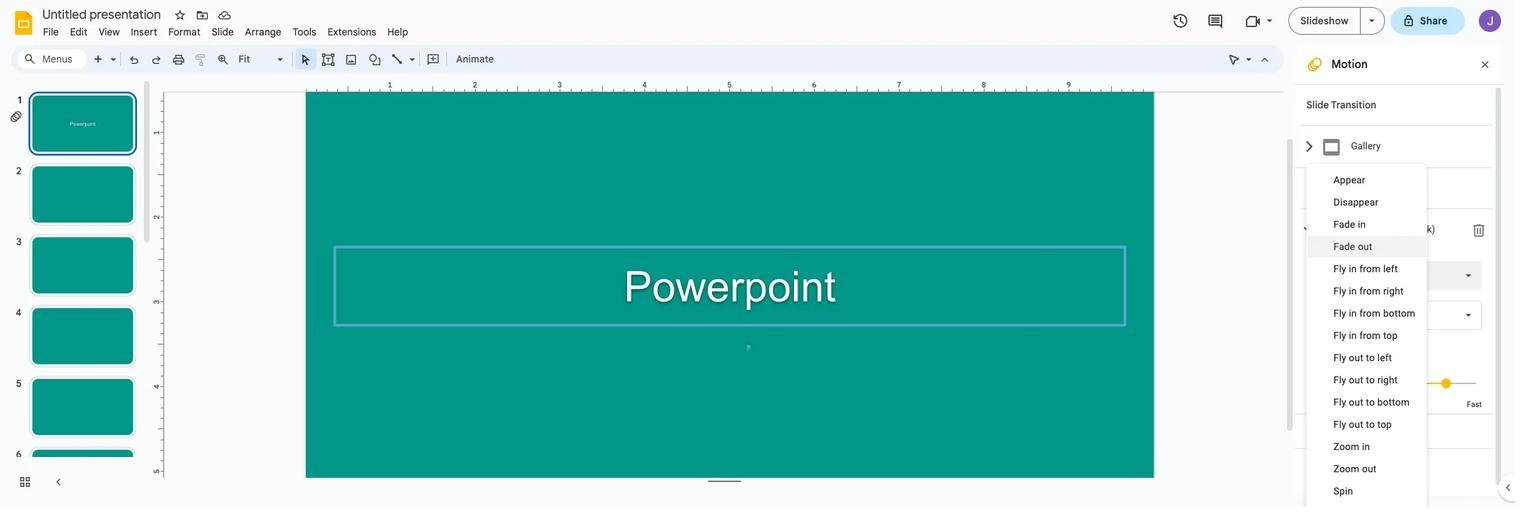 Task type: vqa. For each thing, say whether or not it's contained in the screenshot.
Create new presentation "Image"
no



Task type: locate. For each thing, give the bounding box(es) containing it.
navigation inside motion application
[[0, 79, 153, 508]]

bottom for fly out to bottom
[[1378, 397, 1410, 408]]

0 vertical spatial slide
[[212, 26, 234, 38]]

in down fly in from left
[[1349, 286, 1357, 297]]

in up fly in from top
[[1349, 308, 1357, 319]]

motion
[[1332, 58, 1368, 72]]

out down zoom in
[[1363, 464, 1377, 475]]

fade out up fly in from right
[[1313, 271, 1351, 282]]

left for fly out to left
[[1378, 353, 1393, 364]]

menu bar
[[38, 18, 414, 41]]

arrange menu item
[[240, 24, 287, 40]]

3 fly from the top
[[1334, 308, 1347, 319]]

7 fly from the top
[[1334, 397, 1347, 408]]

extensions menu item
[[322, 24, 382, 40]]

fly for fly out to right
[[1334, 375, 1347, 386]]

from down fly in from left
[[1360, 286, 1381, 297]]

zoom down add animation button
[[1334, 442, 1360, 453]]

1 vertical spatial left
[[1378, 353, 1393, 364]]

main toolbar
[[86, 49, 501, 70]]

fly up add at the right
[[1334, 397, 1347, 408]]

to up fly out to right
[[1366, 353, 1375, 364]]

top down fly in from bottom
[[1384, 330, 1398, 342]]

medium button
[[1365, 401, 1423, 410]]

navigation
[[0, 79, 153, 508]]

right up medium
[[1378, 375, 1398, 386]]

slider
[[1307, 367, 1482, 399]]

spin
[[1334, 486, 1354, 497]]

object
[[1307, 182, 1338, 195]]

to down fly out to bottom
[[1366, 419, 1375, 431]]

to up fly out to bottom
[[1366, 375, 1375, 386]]

0 horizontal spatial slide
[[212, 26, 234, 38]]

1 from from the top
[[1360, 264, 1381, 275]]

presentation options image
[[1369, 19, 1375, 22]]

out inside option
[[1337, 271, 1351, 282]]

right for fly out to right
[[1378, 375, 1398, 386]]

select line image
[[406, 50, 415, 55]]

paragraph
[[1342, 348, 1386, 360]]

6 fly from the top
[[1334, 375, 1347, 386]]

slide inside motion section
[[1307, 99, 1329, 111]]

to for top
[[1366, 419, 1375, 431]]

left for fly in from left
[[1384, 264, 1398, 275]]

zoom up "spin"
[[1334, 464, 1360, 475]]

list box
[[1307, 164, 1427, 508]]

view menu item
[[93, 24, 125, 40]]

in up by paragraph
[[1349, 330, 1357, 342]]

slide inside menu item
[[212, 26, 234, 38]]

to for right
[[1366, 375, 1375, 386]]

file menu item
[[38, 24, 64, 40]]

1 fly from the top
[[1334, 264, 1347, 275]]

fly for fly out to top
[[1334, 419, 1347, 431]]

to
[[1366, 353, 1375, 364], [1366, 375, 1375, 386], [1366, 397, 1375, 408], [1366, 419, 1375, 431]]

fly for fly out to bottom
[[1334, 397, 1347, 408]]

fly right by paragraph option
[[1334, 353, 1347, 364]]

disappear
[[1334, 197, 1379, 208]]

from down fly in from right
[[1360, 308, 1381, 319]]

fade
[[1334, 219, 1356, 230], [1351, 224, 1373, 235], [1334, 241, 1356, 252], [1313, 271, 1334, 282]]

slide for slide
[[212, 26, 234, 38]]

top down medium
[[1378, 419, 1392, 431]]

right up fly in from bottom
[[1384, 286, 1404, 297]]

slide right format menu item
[[212, 26, 234, 38]]

out inside tab
[[1375, 224, 1389, 235]]

1 zoom from the top
[[1334, 442, 1360, 453]]

object animations tab list
[[1296, 168, 1493, 423]]

in down animation at the right
[[1363, 442, 1371, 453]]

in for fly in from right
[[1349, 286, 1357, 297]]

2 to from the top
[[1366, 375, 1375, 386]]

tab panel containing fade out
[[1300, 251, 1493, 423]]

fly for fly out to left
[[1334, 353, 1347, 364]]

fade inside option
[[1313, 271, 1334, 282]]

1 vertical spatial top
[[1378, 419, 1392, 431]]

tab containing fade out
[[1301, 209, 1493, 251]]

animate
[[456, 53, 494, 65]]

right
[[1384, 286, 1404, 297], [1378, 375, 1398, 386]]

4 from from the top
[[1360, 330, 1381, 342]]

from up fly in from right
[[1360, 264, 1381, 275]]

1 vertical spatial zoom
[[1334, 464, 1360, 475]]

out left the '(on'
[[1375, 224, 1389, 235]]

left up fly out to right
[[1378, 353, 1393, 364]]

fade out
[[1334, 241, 1373, 252], [1313, 271, 1351, 282]]

fast button
[[1468, 401, 1482, 410]]

slide
[[212, 26, 234, 38], [1307, 99, 1329, 111]]

5 fly from the top
[[1334, 353, 1347, 364]]

from for top
[[1360, 330, 1381, 342]]

duration element
[[1307, 367, 1482, 410]]

1 to from the top
[[1366, 353, 1375, 364]]

in up fly in from right
[[1349, 264, 1357, 275]]

fade out option
[[1313, 269, 1351, 283]]

1 vertical spatial fade out
[[1313, 271, 1351, 282]]

fly up zoom in
[[1334, 419, 1347, 431]]

left up fly in from right
[[1384, 264, 1398, 275]]

bottom
[[1384, 308, 1416, 319], [1378, 397, 1410, 408]]

4 fly from the top
[[1334, 330, 1347, 342]]

2 zoom from the top
[[1334, 464, 1360, 475]]

menu bar containing file
[[38, 18, 414, 41]]

tab panel inside the object animations tab list
[[1300, 251, 1493, 423]]

8 fly from the top
[[1334, 419, 1347, 431]]

play button
[[1307, 460, 1362, 486]]

left
[[1384, 264, 1398, 275], [1378, 353, 1393, 364]]

fly down 'by' on the right of the page
[[1334, 375, 1347, 386]]

fly in from right
[[1334, 286, 1404, 297]]

insert image image
[[343, 49, 359, 69]]

0 vertical spatial zoom
[[1334, 442, 1360, 453]]

1 vertical spatial bottom
[[1378, 397, 1410, 408]]

2 fly from the top
[[1334, 286, 1347, 297]]

from up paragraph on the bottom
[[1360, 330, 1381, 342]]

by paragraph
[[1329, 348, 1386, 360]]

gallery
[[1351, 141, 1381, 152]]

to down fly out to right
[[1366, 397, 1375, 408]]

gallery tab
[[1301, 125, 1493, 168]]

fade out (on click)
[[1351, 224, 1436, 235]]

tab
[[1301, 209, 1493, 251]]

out up fly out to top
[[1349, 397, 1364, 408]]

from for bottom
[[1360, 308, 1381, 319]]

3 to from the top
[[1366, 397, 1375, 408]]

0 vertical spatial top
[[1384, 330, 1398, 342]]

in for zoom in
[[1363, 442, 1371, 453]]

tab panel
[[1300, 251, 1493, 423]]

in for fly in from bottom
[[1349, 308, 1357, 319]]

fly in from left
[[1334, 264, 1398, 275]]

fly in from top
[[1334, 330, 1398, 342]]

2 from from the top
[[1360, 286, 1381, 297]]

fly
[[1334, 264, 1347, 275], [1334, 286, 1347, 297], [1334, 308, 1347, 319], [1334, 330, 1347, 342], [1334, 353, 1347, 364], [1334, 375, 1347, 386], [1334, 397, 1347, 408], [1334, 419, 1347, 431]]

out
[[1375, 224, 1389, 235], [1358, 241, 1373, 252], [1337, 271, 1351, 282], [1349, 353, 1364, 364], [1349, 375, 1364, 386], [1349, 397, 1364, 408], [1349, 419, 1364, 431], [1363, 464, 1377, 475]]

0 vertical spatial right
[[1384, 286, 1404, 297]]

help
[[388, 26, 408, 38]]

tools
[[293, 26, 317, 38]]

menu bar inside menu bar "banner"
[[38, 18, 414, 41]]

fly up fly in from top
[[1334, 308, 1347, 319]]

bottom down fade out list box
[[1384, 308, 1416, 319]]

motion section
[[1296, 45, 1505, 505]]

1 vertical spatial slide
[[1307, 99, 1329, 111]]

in
[[1358, 219, 1366, 230], [1349, 264, 1357, 275], [1349, 286, 1357, 297], [1349, 308, 1357, 319], [1349, 330, 1357, 342], [1363, 442, 1371, 453]]

slide left the transition
[[1307, 99, 1329, 111]]

0 vertical spatial bottom
[[1384, 308, 1416, 319]]

edit
[[70, 26, 88, 38]]

bottom down fly out to right
[[1378, 397, 1410, 408]]

in down disappear
[[1358, 219, 1366, 230]]

share button
[[1391, 7, 1466, 35]]

add
[[1326, 426, 1345, 438]]

slide menu item
[[206, 24, 240, 40]]

fly out to left
[[1334, 353, 1393, 364]]

out up fly in from right
[[1337, 271, 1351, 282]]

fade out down "fade in"
[[1334, 241, 1373, 252]]

object animations
[[1307, 182, 1391, 195]]

1 horizontal spatial slide
[[1307, 99, 1329, 111]]

slide transition
[[1307, 99, 1377, 111]]

zoom for zoom in
[[1334, 442, 1360, 453]]

fly up 'by' on the right of the page
[[1334, 330, 1347, 342]]

0 vertical spatial left
[[1384, 264, 1398, 275]]

4 to from the top
[[1366, 419, 1375, 431]]

extensions
[[328, 26, 376, 38]]

from
[[1360, 264, 1381, 275], [1360, 286, 1381, 297], [1360, 308, 1381, 319], [1360, 330, 1381, 342]]

zoom
[[1334, 442, 1360, 453], [1334, 464, 1360, 475]]

out right 'by' on the right of the page
[[1349, 353, 1364, 364]]

1 vertical spatial right
[[1378, 375, 1398, 386]]

animations
[[1340, 182, 1391, 195]]

3 from from the top
[[1360, 308, 1381, 319]]

fly up fly in from right
[[1334, 264, 1347, 275]]

top
[[1384, 330, 1398, 342], [1378, 419, 1392, 431]]

fly down fade out option
[[1334, 286, 1347, 297]]



Task type: describe. For each thing, give the bounding box(es) containing it.
from for left
[[1360, 264, 1381, 275]]

fly for fly in from bottom
[[1334, 308, 1347, 319]]

add animation button
[[1307, 424, 1403, 440]]

in for fly in from left
[[1349, 264, 1357, 275]]

fly in from bottom
[[1334, 308, 1416, 319]]

transition
[[1332, 99, 1377, 111]]

fly for fly in from top
[[1334, 330, 1347, 342]]

from for right
[[1360, 286, 1381, 297]]

By paragraph checkbox
[[1308, 347, 1320, 360]]

fly out to bottom
[[1334, 397, 1410, 408]]

click)
[[1413, 224, 1436, 235]]

fly out to right
[[1334, 375, 1398, 386]]

zoom out
[[1334, 464, 1377, 475]]

fly for fly in from left
[[1334, 264, 1347, 275]]

Menus field
[[17, 49, 87, 69]]

top for fly out to top
[[1378, 419, 1392, 431]]

Star checkbox
[[170, 6, 190, 25]]

fade in
[[1334, 219, 1366, 230]]

Rename text field
[[38, 6, 169, 22]]

out right add at the right
[[1349, 419, 1364, 431]]

to for bottom
[[1366, 397, 1375, 408]]

file
[[43, 26, 59, 38]]

appear
[[1334, 175, 1366, 186]]

insert menu item
[[125, 24, 163, 40]]

(on
[[1395, 224, 1410, 235]]

zoom in
[[1334, 442, 1371, 453]]

fly for fly in from right
[[1334, 286, 1347, 297]]

Zoom field
[[234, 49, 289, 70]]

by
[[1329, 348, 1340, 360]]

fade out list box
[[1307, 262, 1482, 291]]

top for fly in from top
[[1384, 330, 1398, 342]]

in for fly in from top
[[1349, 330, 1357, 342]]

Zoom text field
[[236, 49, 275, 69]]

animate button
[[450, 49, 500, 70]]

share
[[1421, 15, 1448, 27]]

arrange
[[245, 26, 282, 38]]

bottom for fly in from bottom
[[1384, 308, 1416, 319]]

list box containing appear
[[1307, 164, 1427, 508]]

slider inside tab panel
[[1307, 367, 1482, 399]]

tools menu item
[[287, 24, 322, 40]]

slideshow button
[[1289, 7, 1361, 35]]

fast
[[1468, 401, 1482, 410]]

add animation
[[1326, 426, 1394, 438]]

out up fly in from left
[[1358, 241, 1373, 252]]

format menu item
[[163, 24, 206, 40]]

motion application
[[0, 0, 1516, 508]]

out down fly out to left
[[1349, 375, 1364, 386]]

play
[[1324, 467, 1345, 479]]

right for fly in from right
[[1384, 286, 1404, 297]]

tab inside the object animations tab list
[[1301, 209, 1493, 251]]

edit menu item
[[64, 24, 93, 40]]

in for fade in
[[1358, 219, 1366, 230]]

view
[[99, 26, 120, 38]]

help menu item
[[382, 24, 414, 40]]

new slide with layout image
[[107, 50, 116, 55]]

format
[[168, 26, 201, 38]]

0 vertical spatial fade out
[[1334, 241, 1373, 252]]

medium
[[1380, 401, 1408, 410]]

animation
[[1347, 426, 1394, 438]]

zoom for zoom out
[[1334, 464, 1360, 475]]

fly out to top
[[1334, 419, 1392, 431]]

slideshow
[[1301, 15, 1349, 27]]

slide for slide transition
[[1307, 99, 1329, 111]]

mode and view toolbar
[[1224, 45, 1276, 73]]

menu bar banner
[[0, 0, 1516, 508]]

insert
[[131, 26, 157, 38]]

shape image
[[367, 49, 383, 69]]

fade out inside list box
[[1313, 271, 1351, 282]]

to for left
[[1366, 353, 1375, 364]]



